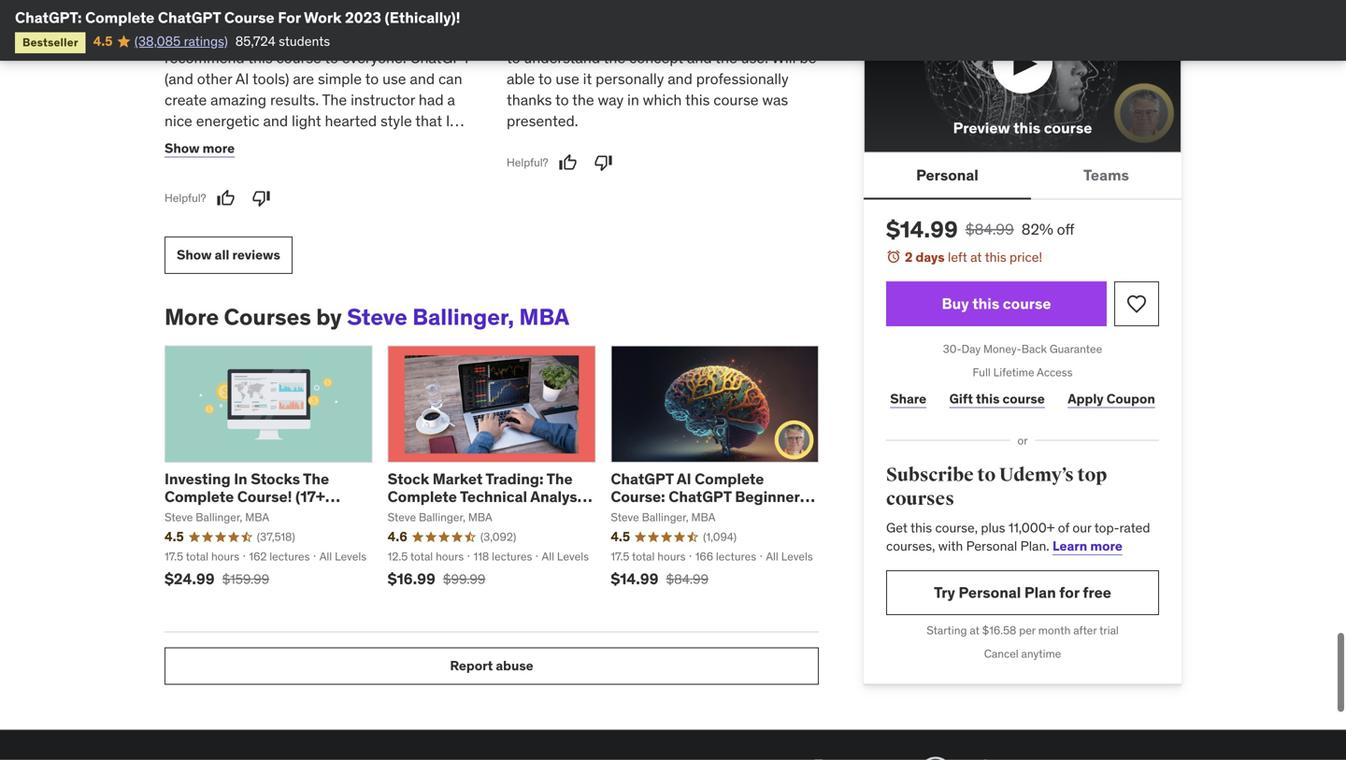 Task type: describe. For each thing, give the bounding box(es) containing it.
$16.99 $99.99
[[388, 569, 486, 589]]

stock market trading: the complete technical analysis course
[[388, 469, 589, 524]]

gift
[[949, 390, 973, 407]]

chatgpt: complete chatgpt course for work 2023 (ethically)!
[[15, 8, 460, 27]]

the for stock market trading: the complete technical analysis course
[[546, 469, 573, 488]]

left
[[948, 249, 967, 266]]

this inside the very good overview of ai and chatgpt.  i would recommend this course to everyone.  chatgpt (and other ai tools) are simple to use and can create amazing results.  the instructor had a nice energetic and light hearted style that i think might help to make the topic more approachable for technophobic people.
[[248, 48, 273, 67]]

share button
[[886, 380, 931, 418]]

show for show all reviews
[[177, 246, 212, 263]]

wishlist image
[[1126, 293, 1148, 315]]

use.
[[741, 48, 768, 67]]

and up concept
[[643, 27, 668, 47]]

personal inside personal 'button'
[[916, 165, 979, 185]]

levels for investing in stocks the complete course! (17+ hours)
[[335, 549, 367, 564]]

concept
[[629, 48, 683, 67]]

mba for stock market trading: the complete technical analysis course
[[468, 510, 492, 525]]

and up 'help'
[[263, 111, 288, 130]]

more for show more
[[203, 140, 235, 156]]

top-
[[1094, 519, 1120, 536]]

hours for $14.99
[[657, 549, 686, 564]]

all for stock market trading: the complete technical analysis course
[[542, 549, 554, 564]]

0 vertical spatial able
[[784, 27, 812, 47]]

this inside "get this course, plus 11,000+ of our top-rated courses, with personal plan."
[[910, 519, 932, 536]]

steve for investing in stocks the complete course! (17+ hours)
[[165, 510, 193, 525]]

(3,092)
[[480, 530, 516, 544]]

alarm image
[[886, 249, 901, 264]]

try personal plan for free link
[[886, 570, 1159, 615]]

course,
[[935, 519, 978, 536]]

use inside the very good overview of ai and chatgpt.  i would recommend this course to everyone.  chatgpt (and other ai tools) are simple to use and can create amazing results.  the instructor had a nice energetic and light hearted style that i think might help to make the topic more approachable for technophobic people.
[[382, 69, 406, 88]]

recommend
[[165, 48, 245, 67]]

coupon
[[1107, 390, 1155, 407]]

help
[[244, 132, 273, 151]]

personal inside "get this course, plus 11,000+ of our top-rated courses, with personal plan."
[[966, 537, 1017, 554]]

cancel
[[984, 646, 1019, 661]]

course:
[[611, 487, 665, 506]]

courses
[[886, 488, 954, 511]]

steve right by
[[347, 303, 407, 331]]

helpful? for mark review by ramij s. as helpful icon
[[507, 155, 548, 170]]

37518 reviews element
[[257, 529, 295, 545]]

hours for $24.99
[[211, 549, 239, 564]]

complete inside stock market trading: the complete technical analysis course
[[388, 487, 457, 506]]

personally
[[596, 69, 664, 88]]

total for $16.99
[[410, 549, 433, 564]]

all levels for stock market trading: the complete technical analysis course
[[542, 549, 589, 564]]

buy this course button
[[886, 282, 1107, 326]]

steve for stock market trading: the complete technical analysis course
[[388, 510, 416, 525]]

the down the structured
[[604, 48, 626, 67]]

very for recommend
[[165, 27, 194, 47]]

show for show more
[[165, 140, 200, 156]]

4.5 for investing in stocks the complete course! (17+ hours)
[[165, 528, 184, 545]]

2 days left at this price!
[[905, 249, 1042, 266]]

report abuse
[[450, 657, 533, 674]]

beginner-
[[735, 487, 806, 506]]

(1,094)
[[703, 530, 737, 544]]

teams button
[[1031, 153, 1182, 198]]

abuse
[[496, 657, 533, 674]]

mark review by ramij s. as helpful image
[[559, 153, 577, 172]]

results.
[[270, 90, 319, 109]]

to inside subscribe to udemy's top courses
[[977, 464, 996, 487]]

0 vertical spatial presented.
[[671, 27, 743, 47]]

mark review by ramij s. as unhelpful image
[[594, 153, 613, 172]]

complete inside investing in stocks the complete course! (17+ hours)
[[165, 487, 234, 506]]

would
[[434, 27, 474, 47]]

166
[[695, 549, 713, 564]]

and right concept
[[687, 48, 712, 67]]

lectures for beginner-
[[716, 549, 756, 564]]

had
[[419, 90, 444, 109]]

for inside the very good overview of ai and chatgpt.  i would recommend this course to everyone.  chatgpt (and other ai tools) are simple to use and can create amazing results.  the instructor had a nice energetic and light hearted style that i think might help to make the topic more approachable for technophobic people.
[[259, 153, 278, 172]]

all
[[215, 246, 229, 263]]

118
[[473, 549, 489, 564]]

structured
[[569, 27, 639, 47]]

ballinger, for investing in stocks the complete course! (17+ hours)
[[196, 510, 242, 525]]

well
[[540, 27, 566, 47]]

buy
[[942, 294, 969, 313]]

good
[[197, 27, 232, 47]]

full
[[973, 365, 991, 379]]

4.5 for chatgpt ai complete course: chatgpt beginner- expert. chatgpt
[[611, 528, 630, 545]]

get this course, plus 11,000+ of our top-rated courses, with personal plan.
[[886, 519, 1150, 554]]

which
[[643, 90, 682, 109]]

hours)
[[165, 505, 211, 524]]

0 horizontal spatial presented.
[[507, 111, 578, 130]]

ai inside chatgpt ai complete course: chatgpt beginner- expert. chatgpt
[[677, 469, 691, 488]]

light
[[292, 111, 321, 130]]

very well structured and presented. i was able to understand the concept and the use. will be able to use it personally and professionally thanks to the way in which this course was presented.
[[507, 27, 816, 130]]

chatgpt.
[[360, 27, 423, 47]]

1 vertical spatial able
[[507, 69, 535, 88]]

this right 'gift'
[[976, 390, 1000, 407]]

course for gift this course
[[1003, 390, 1045, 407]]

stock market trading: the complete technical analysis course link
[[388, 469, 592, 524]]

more for learn more
[[1090, 537, 1123, 554]]

make
[[294, 132, 330, 151]]

12.5 total hours
[[388, 549, 464, 564]]

personal button
[[864, 153, 1031, 198]]

82%
[[1022, 220, 1053, 239]]

166 lectures
[[695, 549, 756, 564]]

rated
[[1119, 519, 1150, 536]]

learn
[[1053, 537, 1087, 554]]

stocks
[[251, 469, 300, 488]]

(37,518)
[[257, 530, 295, 544]]

steve ballinger, mba for hours)
[[165, 510, 269, 525]]

apply coupon
[[1068, 390, 1155, 407]]

mba for chatgpt ai complete course: chatgpt beginner- expert. chatgpt
[[691, 510, 716, 525]]

plan
[[1024, 583, 1056, 602]]

$14.99 for $14.99 $84.99
[[611, 569, 659, 589]]

work
[[304, 8, 342, 27]]

the for investing in stocks the complete course! (17+ hours)
[[303, 469, 329, 488]]

all for chatgpt ai complete course: chatgpt beginner- expert. chatgpt
[[766, 549, 779, 564]]

the up professionally
[[715, 48, 737, 67]]

create
[[165, 90, 207, 109]]

162 lectures
[[249, 549, 310, 564]]

$16.99
[[388, 569, 435, 589]]

$14.99 $84.99 82% off
[[886, 216, 1075, 244]]

tab list containing personal
[[864, 153, 1182, 200]]

very for understand
[[507, 27, 536, 47]]

reviews
[[232, 246, 280, 263]]

hearted
[[325, 111, 377, 130]]

the inside the very good overview of ai and chatgpt.  i would recommend this course to everyone.  chatgpt (and other ai tools) are simple to use and can create amazing results.  the instructor had a nice energetic and light hearted style that i think might help to make the topic more approachable for technophobic people.
[[322, 90, 347, 109]]

in
[[627, 90, 639, 109]]

course inside the very good overview of ai and chatgpt.  i would recommend this course to everyone.  chatgpt (and other ai tools) are simple to use and can create amazing results.  the instructor had a nice energetic and light hearted style that i think might help to make the topic more approachable for technophobic people.
[[276, 48, 321, 67]]

for
[[278, 8, 301, 27]]

$84.99 for $14.99 $84.99
[[666, 571, 709, 588]]

this inside button
[[1013, 118, 1041, 137]]

professionally
[[696, 69, 789, 88]]

hours for $16.99
[[436, 549, 464, 564]]

preview
[[953, 118, 1010, 137]]

guarantee
[[1050, 342, 1102, 356]]

$14.99 for $14.99 $84.99 82% off
[[886, 216, 958, 244]]

levels for stock market trading: the complete technical analysis course
[[557, 549, 589, 564]]

(ethically)!
[[385, 8, 460, 27]]

chatgpt ai complete course: chatgpt beginner- expert. chatgpt
[[611, 469, 806, 524]]

report
[[450, 657, 493, 674]]

0 vertical spatial ai
[[314, 27, 328, 47]]

course inside stock market trading: the complete technical analysis course
[[388, 505, 438, 524]]

(38,085 ratings)
[[135, 33, 228, 49]]



Task type: locate. For each thing, give the bounding box(es) containing it.
udemy's
[[999, 464, 1074, 487]]

mark review by richard b. as unhelpful image
[[252, 189, 271, 207]]

presented. down thanks
[[507, 111, 578, 130]]

ai
[[314, 27, 328, 47], [235, 69, 249, 88], [677, 469, 691, 488]]

1 horizontal spatial 17.5 total hours
[[611, 549, 686, 564]]

0 vertical spatial helpful?
[[507, 155, 548, 170]]

course down lifetime
[[1003, 390, 1045, 407]]

course inside very well structured and presented. i was able to understand the concept and the use. will be able to use it personally and professionally thanks to the way in which this course was presented.
[[714, 90, 759, 109]]

0 horizontal spatial all
[[319, 549, 332, 564]]

more up people.
[[396, 132, 431, 151]]

use left it
[[556, 69, 579, 88]]

the down 'simple'
[[322, 90, 347, 109]]

1 all from the left
[[319, 549, 332, 564]]

after
[[1073, 623, 1097, 638]]

$84.99 for $14.99 $84.99 82% off
[[965, 220, 1014, 239]]

17.5
[[165, 549, 183, 564], [611, 549, 629, 564]]

1 vertical spatial of
[[1058, 519, 1069, 536]]

chatgpt inside the very good overview of ai and chatgpt.  i would recommend this course to everyone.  chatgpt (and other ai tools) are simple to use and can create amazing results.  the instructor had a nice energetic and light hearted style that i think might help to make the topic more approachable for technophobic people.
[[410, 48, 470, 67]]

1 horizontal spatial ai
[[314, 27, 328, 47]]

course for preview this course
[[1044, 118, 1092, 137]]

2 horizontal spatial ai
[[677, 469, 691, 488]]

1 vertical spatial $84.99
[[666, 571, 709, 588]]

the inside investing in stocks the complete course! (17+ hours)
[[303, 469, 329, 488]]

mba for investing in stocks the complete course! (17+ hours)
[[245, 510, 269, 525]]

2 hours from the left
[[436, 549, 464, 564]]

back
[[1022, 342, 1047, 356]]

2 use from the left
[[556, 69, 579, 88]]

1 vertical spatial personal
[[966, 537, 1017, 554]]

show inside button
[[165, 140, 200, 156]]

think
[[165, 132, 198, 151]]

all levels for chatgpt ai complete course: chatgpt beginner- expert. chatgpt
[[766, 549, 813, 564]]

$99.99
[[443, 571, 486, 588]]

total
[[186, 549, 209, 564], [410, 549, 433, 564], [632, 549, 655, 564]]

our
[[1073, 519, 1092, 536]]

of inside "get this course, plus 11,000+ of our top-rated courses, with personal plan."
[[1058, 519, 1069, 536]]

course up are
[[276, 48, 321, 67]]

more inside the very good overview of ai and chatgpt.  i would recommend this course to everyone.  chatgpt (and other ai tools) are simple to use and can create amazing results.  the instructor had a nice energetic and light hearted style that i think might help to make the topic more approachable for technophobic people.
[[396, 132, 431, 151]]

steve ballinger, mba up 12.5 total hours
[[388, 510, 492, 525]]

2 steve ballinger, mba from the left
[[388, 510, 492, 525]]

1 horizontal spatial all
[[542, 549, 554, 564]]

investing
[[165, 469, 231, 488]]

ai down work
[[314, 27, 328, 47]]

personal down plus on the right bottom
[[966, 537, 1017, 554]]

0 horizontal spatial steve ballinger, mba
[[165, 510, 269, 525]]

1 horizontal spatial total
[[410, 549, 433, 564]]

off
[[1057, 220, 1075, 239]]

1 steve ballinger, mba from the left
[[165, 510, 269, 525]]

2 horizontal spatial all
[[766, 549, 779, 564]]

1 vertical spatial $14.99
[[611, 569, 659, 589]]

i
[[427, 27, 431, 47], [746, 27, 750, 47], [446, 111, 450, 130]]

3 lectures from the left
[[716, 549, 756, 564]]

steve ballinger, mba link
[[347, 303, 569, 331]]

1 hours from the left
[[211, 549, 239, 564]]

i up use. on the top right
[[746, 27, 750, 47]]

for left free
[[1059, 583, 1080, 602]]

1 horizontal spatial for
[[1059, 583, 1080, 602]]

$84.99 inside $14.99 $84.99 82% off
[[965, 220, 1014, 239]]

1 horizontal spatial course
[[388, 505, 438, 524]]

for down 'help'
[[259, 153, 278, 172]]

17.5 down "expert."
[[611, 549, 629, 564]]

$14.99
[[886, 216, 958, 244], [611, 569, 659, 589]]

that
[[415, 111, 442, 130]]

17.5 total hours for $14.99
[[611, 549, 686, 564]]

teams
[[1083, 165, 1129, 185]]

gift this course
[[949, 390, 1045, 407]]

course inside button
[[1044, 118, 1092, 137]]

gift this course link
[[946, 380, 1049, 418]]

2 horizontal spatial steve ballinger, mba
[[611, 510, 716, 525]]

0 vertical spatial course
[[224, 8, 275, 27]]

1094 reviews element
[[703, 529, 737, 545]]

0 horizontal spatial $14.99
[[611, 569, 659, 589]]

steve ballinger, mba for chatgpt
[[611, 510, 716, 525]]

$84.99 down 166
[[666, 571, 709, 588]]

course!
[[237, 487, 292, 506]]

lectures for technical
[[492, 549, 532, 564]]

of left our
[[1058, 519, 1069, 536]]

personal inside try personal plan for free link
[[959, 583, 1021, 602]]

1 horizontal spatial $14.99
[[886, 216, 958, 244]]

able up thanks
[[507, 69, 535, 88]]

85,724 students
[[235, 33, 330, 49]]

1 horizontal spatial use
[[556, 69, 579, 88]]

1 use from the left
[[382, 69, 406, 88]]

volkswagen image
[[915, 753, 956, 760]]

show inside button
[[177, 246, 212, 263]]

technical
[[460, 487, 527, 506]]

starting
[[927, 623, 967, 638]]

hours up $16.99 $99.99
[[436, 549, 464, 564]]

ai up amazing
[[235, 69, 249, 88]]

17.5 total hours for $24.99
[[165, 549, 239, 564]]

the right trading:
[[546, 469, 573, 488]]

days
[[916, 249, 945, 266]]

2 lectures from the left
[[492, 549, 532, 564]]

anytime
[[1021, 646, 1061, 661]]

and up which on the top
[[668, 69, 693, 88]]

162
[[249, 549, 267, 564]]

0 vertical spatial at
[[970, 249, 982, 266]]

$14.99 down "expert."
[[611, 569, 659, 589]]

17.5 up the $24.99
[[165, 549, 183, 564]]

was up use. on the top right
[[754, 27, 780, 47]]

very good overview of ai and chatgpt.  i would recommend this course to everyone.  chatgpt (and other ai tools) are simple to use and can create amazing results.  the instructor had a nice energetic and light hearted style that i think might help to make the topic more approachable for technophobic people.
[[165, 27, 474, 172]]

box image
[[979, 753, 1041, 760]]

the right the stocks
[[303, 469, 329, 488]]

starting at $16.58 per month after trial cancel anytime
[[927, 623, 1119, 661]]

1 vertical spatial presented.
[[507, 111, 578, 130]]

2 horizontal spatial all levels
[[766, 549, 813, 564]]

approachable
[[165, 153, 256, 172]]

will
[[772, 48, 796, 67]]

0 horizontal spatial use
[[382, 69, 406, 88]]

4.5 down "expert."
[[611, 528, 630, 545]]

4.5 down hours)
[[165, 528, 184, 545]]

total for $24.99
[[186, 549, 209, 564]]

total for $14.99
[[632, 549, 655, 564]]

all levels left 12.5
[[319, 549, 367, 564]]

personal up $16.58
[[959, 583, 1021, 602]]

all right 162 lectures
[[319, 549, 332, 564]]

total up $14.99 $84.99
[[632, 549, 655, 564]]

3 steve ballinger, mba from the left
[[611, 510, 716, 525]]

ai right course:
[[677, 469, 691, 488]]

energetic
[[196, 111, 260, 130]]

0 vertical spatial $84.99
[[965, 220, 1014, 239]]

1 vertical spatial was
[[762, 90, 788, 109]]

0 horizontal spatial all levels
[[319, 549, 367, 564]]

more courses by steve ballinger, mba
[[165, 303, 569, 331]]

show all reviews button
[[165, 236, 292, 274]]

lectures down 37518 reviews element
[[269, 549, 310, 564]]

$84.99 up 2 days left at this price!
[[965, 220, 1014, 239]]

show left all at the top left of page
[[177, 246, 212, 263]]

course for buy this course
[[1003, 294, 1051, 313]]

3 all from the left
[[766, 549, 779, 564]]

netapp image
[[1064, 753, 1171, 760]]

1 vertical spatial course
[[388, 505, 438, 524]]

2 horizontal spatial levels
[[781, 549, 813, 564]]

in
[[234, 469, 247, 488]]

at inside starting at $16.58 per month after trial cancel anytime
[[970, 623, 980, 638]]

try personal plan for free
[[934, 583, 1111, 602]]

$24.99 $159.99
[[165, 569, 269, 589]]

0 horizontal spatial more
[[203, 140, 235, 156]]

levels down analysis
[[557, 549, 589, 564]]

all right 166 lectures at the right bottom
[[766, 549, 779, 564]]

this inside very well structured and presented. i was able to understand the concept and the use. will be able to use it personally and professionally thanks to the way in which this course was presented.
[[685, 90, 710, 109]]

very left "well"
[[507, 27, 536, 47]]

0 horizontal spatial hours
[[211, 549, 239, 564]]

17.5 total hours
[[165, 549, 239, 564], [611, 549, 686, 564]]

0 horizontal spatial able
[[507, 69, 535, 88]]

was down professionally
[[762, 90, 788, 109]]

tab list
[[864, 153, 1182, 200]]

0 horizontal spatial levels
[[335, 549, 367, 564]]

1 horizontal spatial all levels
[[542, 549, 589, 564]]

1 vertical spatial at
[[970, 623, 980, 638]]

4.5 right the bestseller
[[93, 33, 113, 49]]

lectures for course!
[[269, 549, 310, 564]]

0 horizontal spatial helpful?
[[165, 191, 206, 205]]

$16.58
[[982, 623, 1017, 638]]

for
[[259, 153, 278, 172], [1059, 583, 1080, 602]]

hours up "$24.99 $159.99"
[[211, 549, 239, 564]]

0 horizontal spatial i
[[427, 27, 431, 47]]

2 17.5 from the left
[[611, 549, 629, 564]]

all levels down 'beginner-'
[[766, 549, 813, 564]]

1 horizontal spatial 4.5
[[165, 528, 184, 545]]

1 horizontal spatial hours
[[436, 549, 464, 564]]

total up the $24.99
[[186, 549, 209, 564]]

mark review by richard b. as helpful image
[[216, 189, 235, 207]]

17.5 total hours up the $24.99
[[165, 549, 239, 564]]

show more button
[[165, 130, 235, 167]]

technophobic
[[281, 153, 373, 172]]

other
[[197, 69, 232, 88]]

very inside very well structured and presented. i was able to understand the concept and the use. will be able to use it personally and professionally thanks to the way in which this course was presented.
[[507, 27, 536, 47]]

levels down 'beginner-'
[[781, 549, 813, 564]]

tools)
[[252, 69, 289, 88]]

steve ballinger, mba
[[165, 510, 269, 525], [388, 510, 492, 525], [611, 510, 716, 525]]

2 horizontal spatial 4.5
[[611, 528, 630, 545]]

helpful? left mark review by richard b. as helpful icon at the left
[[165, 191, 206, 205]]

eventbrite image
[[1194, 753, 1301, 760]]

the down hearted
[[334, 132, 356, 151]]

1 horizontal spatial of
[[1058, 519, 1069, 536]]

steve for chatgpt ai complete course: chatgpt beginner- expert. chatgpt
[[611, 510, 639, 525]]

30-
[[943, 342, 962, 356]]

nice
[[165, 111, 192, 130]]

1 lectures from the left
[[269, 549, 310, 564]]

personal
[[916, 165, 979, 185], [966, 537, 1017, 554], [959, 583, 1021, 602]]

more inside button
[[203, 140, 235, 156]]

2 horizontal spatial more
[[1090, 537, 1123, 554]]

bestseller
[[22, 35, 78, 49]]

0 horizontal spatial 17.5 total hours
[[165, 549, 239, 564]]

very up recommend
[[165, 27, 194, 47]]

very inside the very good overview of ai and chatgpt.  i would recommend this course to everyone.  chatgpt (and other ai tools) are simple to use and can create amazing results.  the instructor had a nice energetic and light hearted style that i think might help to make the topic more approachable for technophobic people.
[[165, 27, 194, 47]]

1 all levels from the left
[[319, 549, 367, 564]]

1 very from the left
[[165, 27, 194, 47]]

0 horizontal spatial 4.5
[[93, 33, 113, 49]]

steve up 4.6
[[388, 510, 416, 525]]

the down it
[[572, 90, 594, 109]]

1 vertical spatial for
[[1059, 583, 1080, 602]]

1 horizontal spatial helpful?
[[507, 155, 548, 170]]

the inside the very good overview of ai and chatgpt.  i would recommend this course to everyone.  chatgpt (and other ai tools) are simple to use and can create amazing results.  the instructor had a nice energetic and light hearted style that i think might help to make the topic more approachable for technophobic people.
[[334, 132, 356, 151]]

course up 85,724
[[224, 8, 275, 27]]

personal down preview
[[916, 165, 979, 185]]

subscribe to udemy's top courses
[[886, 464, 1107, 511]]

this left the price!
[[985, 249, 1006, 266]]

0 horizontal spatial total
[[186, 549, 209, 564]]

85,724
[[235, 33, 276, 49]]

3 all levels from the left
[[766, 549, 813, 564]]

0 horizontal spatial $84.99
[[666, 571, 709, 588]]

2 vertical spatial ai
[[677, 469, 691, 488]]

use inside very well structured and presented. i was able to understand the concept and the use. will be able to use it personally and professionally thanks to the way in which this course was presented.
[[556, 69, 579, 88]]

more down top-
[[1090, 537, 1123, 554]]

0 horizontal spatial for
[[259, 153, 278, 172]]

3 levels from the left
[[781, 549, 813, 564]]

$84.99 inside $14.99 $84.99
[[666, 571, 709, 588]]

money-
[[983, 342, 1022, 356]]

0 horizontal spatial ai
[[235, 69, 249, 88]]

i inside very well structured and presented. i was able to understand the concept and the use. will be able to use it personally and professionally thanks to the way in which this course was presented.
[[746, 27, 750, 47]]

1 horizontal spatial able
[[784, 27, 812, 47]]

0 horizontal spatial very
[[165, 27, 194, 47]]

of down for
[[298, 27, 311, 47]]

1 horizontal spatial i
[[446, 111, 450, 130]]

2 total from the left
[[410, 549, 433, 564]]

steve ballinger, mba down investing
[[165, 510, 269, 525]]

use up instructor
[[382, 69, 406, 88]]

0 horizontal spatial lectures
[[269, 549, 310, 564]]

helpful? for mark review by richard b. as helpful icon at the left
[[165, 191, 206, 205]]

course up teams
[[1044, 118, 1092, 137]]

1 vertical spatial ai
[[235, 69, 249, 88]]

ballinger, for stock market trading: the complete technical analysis course
[[419, 510, 466, 525]]

nasdaq image
[[785, 753, 893, 760]]

0 horizontal spatial 17.5
[[165, 549, 183, 564]]

(17+
[[295, 487, 325, 506]]

2 levels from the left
[[557, 549, 589, 564]]

i down (ethically)!
[[427, 27, 431, 47]]

helpful? left mark review by ramij s. as helpful icon
[[507, 155, 548, 170]]

of inside the very good overview of ai and chatgpt.  i would recommend this course to everyone.  chatgpt (and other ai tools) are simple to use and can create amazing results.  the instructor had a nice energetic and light hearted style that i think might help to make the topic more approachable for technophobic people.
[[298, 27, 311, 47]]

2 all from the left
[[542, 549, 554, 564]]

steve ballinger, mba for course
[[388, 510, 492, 525]]

steve down investing
[[165, 510, 193, 525]]

able up be
[[784, 27, 812, 47]]

investing in stocks the complete course! (17+ hours)
[[165, 469, 329, 524]]

0 vertical spatial of
[[298, 27, 311, 47]]

2 all levels from the left
[[542, 549, 589, 564]]

all levels down analysis
[[542, 549, 589, 564]]

this inside button
[[972, 294, 1000, 313]]

1 horizontal spatial more
[[396, 132, 431, 151]]

17.5 total hours up $14.99 $84.99
[[611, 549, 686, 564]]

$14.99 $84.99
[[611, 569, 709, 589]]

1 17.5 from the left
[[165, 549, 183, 564]]

$14.99 up the days
[[886, 216, 958, 244]]

2 horizontal spatial lectures
[[716, 549, 756, 564]]

0 vertical spatial $14.99
[[886, 216, 958, 244]]

ballinger, for chatgpt ai complete course: chatgpt beginner- expert. chatgpt
[[642, 510, 689, 525]]

at right 'left'
[[970, 249, 982, 266]]

and down 2023
[[331, 27, 356, 47]]

at
[[970, 249, 982, 266], [970, 623, 980, 638]]

complete inside chatgpt ai complete course: chatgpt beginner- expert. chatgpt
[[695, 469, 764, 488]]

total right 12.5
[[410, 549, 433, 564]]

subscribe
[[886, 464, 974, 487]]

presented. up use. on the top right
[[671, 27, 743, 47]]

2 very from the left
[[507, 27, 536, 47]]

show down the nice
[[165, 140, 200, 156]]

course inside button
[[1003, 294, 1051, 313]]

show all reviews
[[177, 246, 280, 263]]

price!
[[1010, 249, 1042, 266]]

steve down course:
[[611, 510, 639, 525]]

1 horizontal spatial 17.5
[[611, 549, 629, 564]]

3092 reviews element
[[480, 529, 516, 545]]

course up 4.6
[[388, 505, 438, 524]]

17.5 for $14.99
[[611, 549, 629, 564]]

levels left 12.5
[[335, 549, 367, 564]]

learn more link
[[1053, 537, 1123, 554]]

course
[[224, 8, 275, 27], [388, 505, 438, 524]]

0 horizontal spatial course
[[224, 8, 275, 27]]

this right which on the top
[[685, 90, 710, 109]]

1 total from the left
[[186, 549, 209, 564]]

1 vertical spatial helpful?
[[165, 191, 206, 205]]

2 horizontal spatial total
[[632, 549, 655, 564]]

i right 'that'
[[446, 111, 450, 130]]

lectures down 1094 reviews element
[[716, 549, 756, 564]]

this right buy
[[972, 294, 1000, 313]]

topic
[[359, 132, 393, 151]]

this down overview
[[248, 48, 273, 67]]

2 vertical spatial personal
[[959, 583, 1021, 602]]

steve ballinger, mba down course:
[[611, 510, 716, 525]]

amazing
[[210, 90, 267, 109]]

buy this course
[[942, 294, 1051, 313]]

0 vertical spatial for
[[259, 153, 278, 172]]

course down professionally
[[714, 90, 759, 109]]

0 vertical spatial was
[[754, 27, 780, 47]]

top
[[1077, 464, 1107, 487]]

understand
[[524, 48, 600, 67]]

style
[[380, 111, 412, 130]]

0 horizontal spatial of
[[298, 27, 311, 47]]

plan.
[[1020, 537, 1049, 554]]

ballinger,
[[412, 303, 514, 331], [196, 510, 242, 525], [419, 510, 466, 525], [642, 510, 689, 525]]

0 vertical spatial show
[[165, 140, 200, 156]]

2
[[905, 249, 913, 266]]

2 17.5 total hours from the left
[[611, 549, 686, 564]]

more down energetic
[[203, 140, 235, 156]]

1 horizontal spatial presented.
[[671, 27, 743, 47]]

1 horizontal spatial steve ballinger, mba
[[388, 510, 492, 525]]

1 horizontal spatial very
[[507, 27, 536, 47]]

and up 'had'
[[410, 69, 435, 88]]

2 horizontal spatial hours
[[657, 549, 686, 564]]

this up courses,
[[910, 519, 932, 536]]

trading:
[[486, 469, 544, 488]]

all right 118 lectures
[[542, 549, 554, 564]]

30-day money-back guarantee full lifetime access
[[943, 342, 1102, 379]]

course up back
[[1003, 294, 1051, 313]]

or
[[1018, 433, 1028, 448]]

(38,085
[[135, 33, 181, 49]]

the inside stock market trading: the complete technical analysis course
[[546, 469, 573, 488]]

at left $16.58
[[970, 623, 980, 638]]

$24.99
[[165, 569, 215, 589]]

lectures down 3092 reviews element
[[492, 549, 532, 564]]

levels for chatgpt ai complete course: chatgpt beginner- expert. chatgpt
[[781, 549, 813, 564]]

2 horizontal spatial i
[[746, 27, 750, 47]]

per
[[1019, 623, 1036, 638]]

17.5 for $24.99
[[165, 549, 183, 564]]

3 total from the left
[[632, 549, 655, 564]]

day
[[962, 342, 981, 356]]

3 hours from the left
[[657, 549, 686, 564]]

1 17.5 total hours from the left
[[165, 549, 239, 564]]

1 vertical spatial show
[[177, 246, 212, 263]]

0 vertical spatial personal
[[916, 165, 979, 185]]

1 horizontal spatial lectures
[[492, 549, 532, 564]]

all levels for investing in stocks the complete course! (17+ hours)
[[319, 549, 367, 564]]

4.6
[[388, 528, 407, 545]]

1 horizontal spatial $84.99
[[965, 220, 1014, 239]]

1 horizontal spatial levels
[[557, 549, 589, 564]]

all for investing in stocks the complete course! (17+ hours)
[[319, 549, 332, 564]]

this right preview
[[1013, 118, 1041, 137]]

1 levels from the left
[[335, 549, 367, 564]]

hours up $14.99 $84.99
[[657, 549, 686, 564]]



Task type: vqa. For each thing, say whether or not it's contained in the screenshot.
the 166 lectures at the bottom of the page
yes



